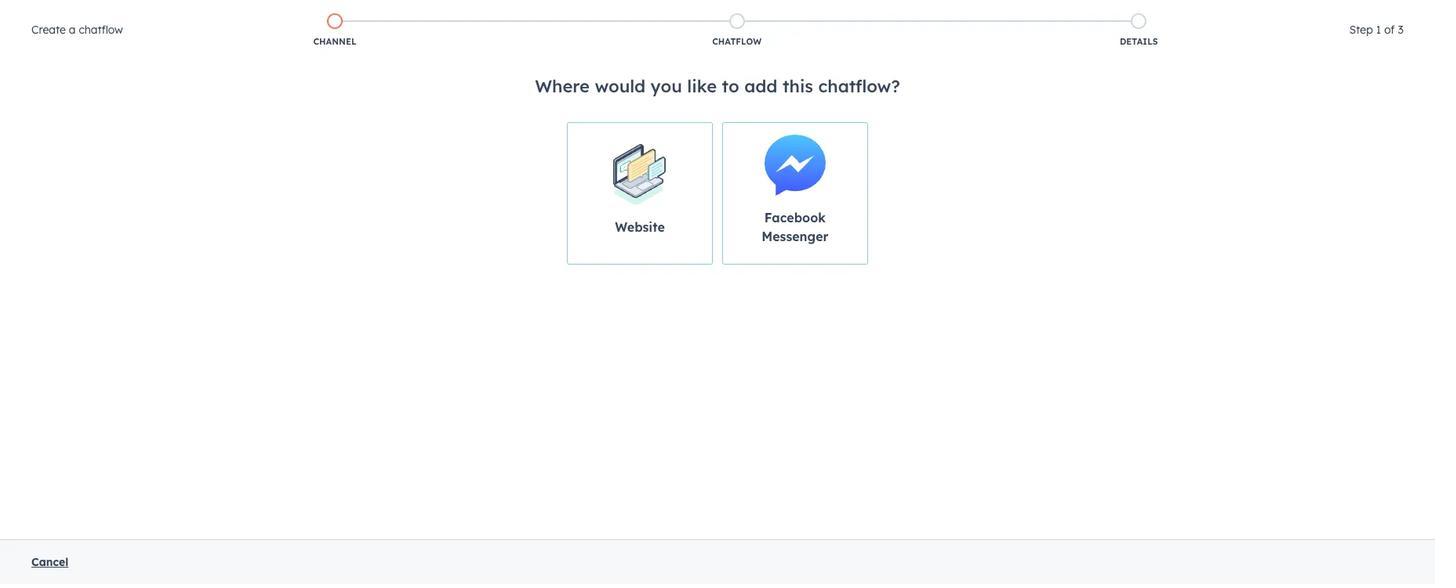Task type: locate. For each thing, give the bounding box(es) containing it.
upgrade
[[1055, 7, 1097, 20]]

a
[[69, 23, 76, 37]]

chatflow list item
[[536, 10, 938, 51]]

this
[[783, 75, 813, 97]]

facebook messenger
[[762, 210, 829, 245]]

messenger
[[762, 229, 829, 245]]

create
[[31, 23, 66, 37]]

menu item
[[1247, 0, 1416, 25]]

facebook
[[764, 210, 826, 226]]

list
[[134, 10, 1340, 51]]

where
[[535, 75, 590, 97]]

1
[[1376, 23, 1381, 37]]

add
[[744, 75, 777, 97]]

step
[[1349, 23, 1373, 37]]

Facebook Messenger checkbox
[[722, 122, 868, 265]]

3
[[1398, 23, 1404, 37]]

would
[[595, 75, 645, 97]]

chatflow
[[712, 36, 762, 47]]

channel
[[313, 36, 356, 47]]

cancel
[[31, 556, 68, 570]]

marketplaces image
[[1139, 7, 1154, 21]]

chatflow
[[79, 23, 123, 37]]

marketplaces button
[[1130, 0, 1163, 25]]

cancel button
[[31, 554, 68, 572]]

website
[[615, 220, 665, 235]]

you
[[651, 75, 682, 97]]



Task type: vqa. For each thing, say whether or not it's contained in the screenshot.
[Object Object] Complete progress bar in the right top of the page
no



Task type: describe. For each thing, give the bounding box(es) containing it.
create a chatflow
[[31, 23, 123, 37]]

where would you like to add this chatflow?
[[535, 75, 900, 97]]

to
[[722, 75, 739, 97]]

upgrade menu
[[1036, 0, 1416, 25]]

calling icon button
[[1100, 2, 1127, 23]]

chatflow?
[[818, 75, 900, 97]]

Website checkbox
[[567, 122, 713, 265]]

details list item
[[938, 10, 1340, 51]]

list containing channel
[[134, 10, 1340, 51]]

Search HubSpot search field
[[1215, 33, 1407, 60]]

channel list item
[[134, 10, 536, 51]]

calling icon image
[[1107, 6, 1121, 20]]

step 1 of 3
[[1349, 23, 1404, 37]]

like
[[687, 75, 717, 97]]

upgrade image
[[1038, 7, 1052, 21]]

details
[[1120, 36, 1158, 47]]

of
[[1384, 23, 1395, 37]]



